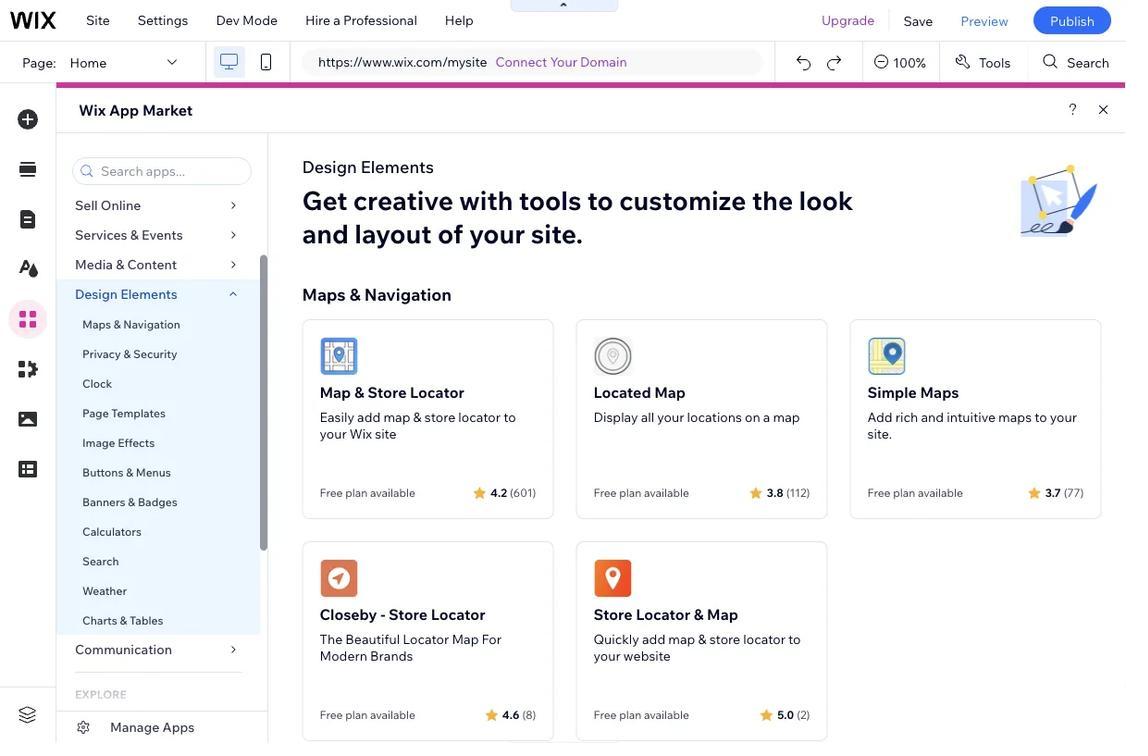Task type: describe. For each thing, give the bounding box(es) containing it.
plan for located
[[619, 486, 642, 500]]

https://www.wix.com/mysite connect your domain
[[318, 54, 627, 70]]

https://www.wix.com/mysite
[[318, 54, 487, 70]]

closeby - store locator the beautiful locator map for modern brands
[[320, 605, 502, 664]]

menus
[[136, 465, 171, 479]]

(2)
[[797, 708, 810, 722]]

add for &
[[357, 409, 381, 425]]

4.2
[[491, 485, 507, 499]]

store for -
[[389, 605, 428, 624]]

site
[[86, 12, 110, 28]]

domain
[[580, 54, 627, 70]]

free plan available for -
[[320, 708, 415, 722]]

to inside design elements get creative with tools to customize the look and layout of your site.
[[587, 184, 614, 216]]

to inside simple maps add rich and intuitive maps to your site.
[[1035, 409, 1047, 425]]

communication
[[75, 641, 175, 658]]

tools
[[979, 54, 1011, 70]]

site. inside design elements get creative with tools to customize the look and layout of your site.
[[531, 217, 583, 249]]

wix inside map & store locator easily add map & store locator to your wix site
[[350, 426, 372, 442]]

design for design elements
[[75, 286, 118, 302]]

charts & tables
[[82, 613, 163, 627]]

home
[[70, 54, 107, 70]]

elements for design elements get creative with tools to customize the look and layout of your site.
[[361, 156, 434, 177]]

0 vertical spatial navigation
[[365, 284, 452, 305]]

banners & badges
[[82, 495, 177, 509]]

preview button
[[947, 0, 1023, 41]]

add for locator
[[642, 631, 666, 647]]

preview
[[961, 12, 1009, 28]]

free for store locator & map
[[594, 708, 617, 722]]

save
[[904, 12, 933, 28]]

to inside store locator & map quickly add map & store locator to your website
[[789, 631, 801, 647]]

locator inside map & store locator easily add map & store locator to your wix site
[[410, 383, 465, 402]]

map inside store locator & map quickly add map & store locator to your website
[[707, 605, 739, 624]]

weather
[[82, 584, 127, 597]]

plan for simple
[[893, 486, 916, 500]]

wix app market
[[79, 101, 193, 119]]

mode
[[243, 12, 278, 28]]

dev mode
[[216, 12, 278, 28]]

easily
[[320, 409, 354, 425]]

templates
[[111, 406, 166, 420]]

available for map
[[644, 486, 689, 500]]

buttons & menus
[[82, 465, 171, 479]]

help
[[445, 12, 474, 28]]

add
[[868, 409, 893, 425]]

located
[[594, 383, 651, 402]]

apps
[[163, 719, 195, 735]]

page templates link
[[56, 398, 260, 428]]

maps
[[999, 409, 1032, 425]]

100%
[[893, 54, 926, 70]]

hire a professional
[[306, 12, 417, 28]]

available for -
[[370, 708, 415, 722]]

your inside design elements get creative with tools to customize the look and layout of your site.
[[469, 217, 525, 249]]

upgrade
[[822, 12, 875, 28]]

map & store locator easily add map & store locator to your wix site
[[320, 383, 516, 442]]

tools button
[[940, 42, 1028, 82]]

for
[[482, 631, 502, 647]]

locator for map & store locator
[[458, 409, 501, 425]]

your inside store locator & map quickly add map & store locator to your website
[[594, 648, 621, 664]]

privacy
[[82, 347, 121, 361]]

manage apps
[[110, 719, 195, 735]]

rich
[[896, 409, 918, 425]]

available for maps
[[918, 486, 963, 500]]

explore
[[75, 687, 127, 701]]

services & events link
[[56, 220, 260, 250]]

free plan available for maps
[[868, 486, 963, 500]]

design elements link
[[56, 280, 260, 309]]

maps inside simple maps add rich and intuitive maps to your site.
[[921, 383, 959, 402]]

manage
[[110, 719, 160, 735]]

settings
[[138, 12, 188, 28]]

available for locator
[[644, 708, 689, 722]]

located map logo image
[[594, 337, 633, 376]]

save button
[[890, 0, 947, 41]]

charts
[[82, 613, 117, 627]]

locator inside store locator & map quickly add map & store locator to your website
[[636, 605, 691, 624]]

services & events
[[75, 227, 183, 243]]

media & content link
[[56, 250, 260, 280]]

search button
[[1029, 42, 1126, 82]]

0 horizontal spatial a
[[333, 12, 341, 28]]

image
[[82, 436, 115, 449]]

store inside store locator & map quickly add map & store locator to your website
[[594, 605, 633, 624]]

privacy & security
[[82, 347, 177, 361]]

image effects
[[82, 436, 155, 449]]

store for map & store locator
[[425, 409, 456, 425]]

maps & navigation link
[[56, 309, 260, 339]]

elements for design elements
[[121, 286, 178, 302]]

creative
[[353, 184, 454, 216]]

sell
[[75, 197, 98, 213]]

store for store locator & map
[[710, 631, 741, 647]]

store locator & map quickly add map & store locator to your website
[[594, 605, 801, 664]]

Search apps... field
[[95, 158, 245, 184]]

the
[[320, 631, 343, 647]]

3.7 (77)
[[1046, 485, 1084, 499]]

free for simple maps
[[868, 486, 891, 500]]

0 horizontal spatial maps
[[82, 317, 111, 331]]

calculators link
[[56, 516, 260, 546]]

hire
[[306, 12, 331, 28]]

content
[[127, 256, 177, 273]]

plan for store
[[619, 708, 642, 722]]

design elements
[[75, 286, 178, 302]]

available for &
[[370, 486, 415, 500]]

publish
[[1051, 12, 1095, 28]]

map for map
[[669, 631, 695, 647]]

-
[[381, 605, 385, 624]]

banners
[[82, 495, 126, 509]]

search inside button
[[1068, 54, 1110, 70]]

intuitive
[[947, 409, 996, 425]]

free plan available for map
[[594, 486, 689, 500]]

services
[[75, 227, 127, 243]]

map inside located map display all your locations on a map
[[655, 383, 686, 402]]

closeby - store locator logo image
[[320, 559, 359, 598]]

3.7
[[1046, 485, 1061, 499]]

publish button
[[1034, 6, 1112, 34]]

(112)
[[786, 485, 810, 499]]

sell online link
[[56, 191, 260, 220]]

located map display all your locations on a map
[[594, 383, 800, 425]]



Task type: vqa. For each thing, say whether or not it's contained in the screenshot.


Task type: locate. For each thing, give the bounding box(es) containing it.
map
[[384, 409, 410, 425], [773, 409, 800, 425], [669, 631, 695, 647]]

a
[[333, 12, 341, 28], [763, 409, 771, 425]]

clock
[[82, 376, 112, 390]]

free
[[320, 486, 343, 500], [594, 486, 617, 500], [868, 486, 891, 500], [320, 708, 343, 722], [594, 708, 617, 722]]

communication link
[[56, 635, 260, 665]]

plan for closeby
[[345, 708, 368, 722]]

locator up 4.2 in the left bottom of the page
[[458, 409, 501, 425]]

0 vertical spatial add
[[357, 409, 381, 425]]

to right tools in the top of the page
[[587, 184, 614, 216]]

plan down 'easily'
[[345, 486, 368, 500]]

5.0
[[778, 708, 794, 722]]

0 vertical spatial site.
[[531, 217, 583, 249]]

a right hire
[[333, 12, 341, 28]]

your down 'easily'
[[320, 426, 347, 442]]

effects
[[118, 436, 155, 449]]

available down brands
[[370, 708, 415, 722]]

locator for store locator & map
[[744, 631, 786, 647]]

quickly
[[594, 631, 639, 647]]

1 horizontal spatial locator
[[744, 631, 786, 647]]

1 horizontal spatial add
[[642, 631, 666, 647]]

to right maps
[[1035, 409, 1047, 425]]

design inside design elements get creative with tools to customize the look and layout of your site.
[[302, 156, 357, 177]]

1 horizontal spatial design
[[302, 156, 357, 177]]

5.0 (2)
[[778, 708, 810, 722]]

search link
[[56, 546, 260, 576]]

beautiful
[[346, 631, 400, 647]]

available down site
[[370, 486, 415, 500]]

1 vertical spatial site.
[[868, 426, 892, 442]]

weather link
[[56, 576, 260, 605]]

free plan available down rich at the bottom right
[[868, 486, 963, 500]]

store up site
[[368, 383, 407, 402]]

media
[[75, 256, 113, 273]]

0 horizontal spatial map
[[384, 409, 410, 425]]

your inside map & store locator easily add map & store locator to your wix site
[[320, 426, 347, 442]]

1 vertical spatial locator
[[744, 631, 786, 647]]

0 horizontal spatial site.
[[531, 217, 583, 249]]

security
[[133, 347, 177, 361]]

1 vertical spatial elements
[[121, 286, 178, 302]]

0 vertical spatial and
[[302, 217, 349, 249]]

map inside map & store locator easily add map & store locator to your wix site
[[384, 409, 410, 425]]

search up weather
[[82, 554, 119, 568]]

3.8
[[767, 485, 784, 499]]

search
[[1068, 54, 1110, 70], [82, 554, 119, 568]]

store inside store locator & map quickly add map & store locator to your website
[[710, 631, 741, 647]]

add up website
[[642, 631, 666, 647]]

add inside store locator & map quickly add map & store locator to your website
[[642, 631, 666, 647]]

and down get in the top of the page
[[302, 217, 349, 249]]

elements down content
[[121, 286, 178, 302]]

0 horizontal spatial elements
[[121, 286, 178, 302]]

buttons & menus link
[[56, 457, 260, 487]]

map inside map & store locator easily add map & store locator to your wix site
[[320, 383, 351, 402]]

1 vertical spatial wix
[[350, 426, 372, 442]]

1 vertical spatial maps & navigation
[[82, 317, 180, 331]]

(77)
[[1064, 485, 1084, 499]]

your inside simple maps add rich and intuitive maps to your site.
[[1050, 409, 1077, 425]]

locations
[[687, 409, 742, 425]]

your down quickly
[[594, 648, 621, 664]]

design inside design elements link
[[75, 286, 118, 302]]

1 vertical spatial a
[[763, 409, 771, 425]]

to
[[587, 184, 614, 216], [504, 409, 516, 425], [1035, 409, 1047, 425], [789, 631, 801, 647]]

2 vertical spatial maps
[[921, 383, 959, 402]]

free down the add
[[868, 486, 891, 500]]

free down display
[[594, 486, 617, 500]]

and right rich at the bottom right
[[921, 409, 944, 425]]

map up website
[[669, 631, 695, 647]]

a inside located map display all your locations on a map
[[763, 409, 771, 425]]

plan
[[345, 486, 368, 500], [619, 486, 642, 500], [893, 486, 916, 500], [345, 708, 368, 722], [619, 708, 642, 722]]

0 horizontal spatial store
[[425, 409, 456, 425]]

free plan available
[[320, 486, 415, 500], [594, 486, 689, 500], [868, 486, 963, 500], [320, 708, 415, 722], [594, 708, 689, 722]]

your
[[550, 54, 578, 70]]

0 vertical spatial locator
[[458, 409, 501, 425]]

brands
[[370, 648, 413, 664]]

locator
[[410, 383, 465, 402], [431, 605, 486, 624], [636, 605, 691, 624], [403, 631, 449, 647]]

professional
[[343, 12, 417, 28]]

locator inside store locator & map quickly add map & store locator to your website
[[744, 631, 786, 647]]

design
[[302, 156, 357, 177], [75, 286, 118, 302]]

elements
[[361, 156, 434, 177], [121, 286, 178, 302]]

navigation up security
[[123, 317, 180, 331]]

to up 4.2 (601)
[[504, 409, 516, 425]]

plan down website
[[619, 708, 642, 722]]

available down all at the bottom of the page
[[644, 486, 689, 500]]

1 horizontal spatial a
[[763, 409, 771, 425]]

badges
[[138, 495, 177, 509]]

maps up intuitive
[[921, 383, 959, 402]]

1 horizontal spatial map
[[669, 631, 695, 647]]

1 horizontal spatial wix
[[350, 426, 372, 442]]

your down "with"
[[469, 217, 525, 249]]

banners & badges link
[[56, 487, 260, 516]]

map right on
[[773, 409, 800, 425]]

1 vertical spatial add
[[642, 631, 666, 647]]

map inside located map display all your locations on a map
[[773, 409, 800, 425]]

your
[[469, 217, 525, 249], [657, 409, 684, 425], [1050, 409, 1077, 425], [320, 426, 347, 442], [594, 648, 621, 664]]

calculators
[[82, 524, 142, 538]]

maps up 'map & store locator logo'
[[302, 284, 346, 305]]

1 vertical spatial store
[[710, 631, 741, 647]]

your right all at the bottom of the page
[[657, 409, 684, 425]]

0 horizontal spatial wix
[[79, 101, 106, 119]]

0 vertical spatial a
[[333, 12, 341, 28]]

free plan available down modern on the bottom
[[320, 708, 415, 722]]

store inside map & store locator easily add map & store locator to your wix site
[[368, 383, 407, 402]]

free plan available for locator
[[594, 708, 689, 722]]

simple maps logo image
[[868, 337, 907, 376]]

1 horizontal spatial site.
[[868, 426, 892, 442]]

0 vertical spatial search
[[1068, 54, 1110, 70]]

1 horizontal spatial search
[[1068, 54, 1110, 70]]

page templates
[[82, 406, 168, 420]]

image effects link
[[56, 428, 260, 457]]

store right "-"
[[389, 605, 428, 624]]

design down media
[[75, 286, 118, 302]]

design for design elements get creative with tools to customize the look and layout of your site.
[[302, 156, 357, 177]]

store
[[368, 383, 407, 402], [389, 605, 428, 624], [594, 605, 633, 624]]

available down intuitive
[[918, 486, 963, 500]]

layout
[[355, 217, 432, 249]]

store
[[425, 409, 456, 425], [710, 631, 741, 647]]

with
[[459, 184, 513, 216]]

all
[[641, 409, 655, 425]]

site. inside simple maps add rich and intuitive maps to your site.
[[868, 426, 892, 442]]

free plan available down website
[[594, 708, 689, 722]]

store for &
[[368, 383, 407, 402]]

page
[[82, 406, 109, 420]]

charts & tables link
[[56, 605, 260, 635]]

search down publish button
[[1068, 54, 1110, 70]]

free plan available down site
[[320, 486, 415, 500]]

add up site
[[357, 409, 381, 425]]

3.8 (112)
[[767, 485, 810, 499]]

(601)
[[510, 485, 536, 499]]

maps up the privacy
[[82, 317, 111, 331]]

map inside closeby - store locator the beautiful locator map for modern brands
[[452, 631, 479, 647]]

map up site
[[384, 409, 410, 425]]

locator inside map & store locator easily add map & store locator to your wix site
[[458, 409, 501, 425]]

1 horizontal spatial elements
[[361, 156, 434, 177]]

available down website
[[644, 708, 689, 722]]

design up get in the top of the page
[[302, 156, 357, 177]]

navigation down layout
[[365, 284, 452, 305]]

elements up creative
[[361, 156, 434, 177]]

available
[[370, 486, 415, 500], [644, 486, 689, 500], [918, 486, 963, 500], [370, 708, 415, 722], [644, 708, 689, 722]]

site. down tools in the top of the page
[[531, 217, 583, 249]]

maps & navigation down layout
[[302, 284, 452, 305]]

free down modern on the bottom
[[320, 708, 343, 722]]

1 vertical spatial maps
[[82, 317, 111, 331]]

store up quickly
[[594, 605, 633, 624]]

locator up '5.0'
[[744, 631, 786, 647]]

1 vertical spatial design
[[75, 286, 118, 302]]

0 horizontal spatial maps & navigation
[[82, 317, 180, 331]]

0 vertical spatial elements
[[361, 156, 434, 177]]

0 horizontal spatial design
[[75, 286, 118, 302]]

0 vertical spatial wix
[[79, 101, 106, 119]]

website
[[624, 648, 671, 664]]

free down 'easily'
[[320, 486, 343, 500]]

1 vertical spatial navigation
[[123, 317, 180, 331]]

(8)
[[522, 708, 536, 722]]

your inside located map display all your locations on a map
[[657, 409, 684, 425]]

&
[[130, 227, 139, 243], [116, 256, 124, 273], [350, 284, 361, 305], [114, 317, 121, 331], [123, 347, 131, 361], [354, 383, 364, 402], [413, 409, 422, 425], [126, 465, 133, 479], [128, 495, 135, 509], [694, 605, 704, 624], [120, 613, 127, 627], [698, 631, 707, 647]]

buttons
[[82, 465, 124, 479]]

0 vertical spatial maps & navigation
[[302, 284, 452, 305]]

to inside map & store locator easily add map & store locator to your wix site
[[504, 409, 516, 425]]

media & content
[[75, 256, 177, 273]]

add inside map & store locator easily add map & store locator to your wix site
[[357, 409, 381, 425]]

tables
[[130, 613, 163, 627]]

dev
[[216, 12, 240, 28]]

maps & navigation
[[302, 284, 452, 305], [82, 317, 180, 331]]

4.6 (8)
[[502, 708, 536, 722]]

online
[[101, 197, 141, 213]]

1 horizontal spatial maps & navigation
[[302, 284, 452, 305]]

a right on
[[763, 409, 771, 425]]

and inside design elements get creative with tools to customize the look and layout of your site.
[[302, 217, 349, 249]]

wix left app
[[79, 101, 106, 119]]

plan down display
[[619, 486, 642, 500]]

0 horizontal spatial search
[[82, 554, 119, 568]]

maps & navigation up privacy & security
[[82, 317, 180, 331]]

store inside closeby - store locator the beautiful locator map for modern brands
[[389, 605, 428, 624]]

app
[[109, 101, 139, 119]]

free plan available down all at the bottom of the page
[[594, 486, 689, 500]]

plan for map
[[345, 486, 368, 500]]

0 vertical spatial store
[[425, 409, 456, 425]]

simple
[[868, 383, 917, 402]]

free for closeby - store locator
[[320, 708, 343, 722]]

0 horizontal spatial add
[[357, 409, 381, 425]]

customize
[[619, 184, 747, 216]]

site. down the add
[[868, 426, 892, 442]]

1 horizontal spatial navigation
[[365, 284, 452, 305]]

1 horizontal spatial and
[[921, 409, 944, 425]]

map for locator
[[384, 409, 410, 425]]

privacy & security link
[[56, 339, 260, 368]]

the
[[752, 184, 793, 216]]

map & store locator logo image
[[320, 337, 359, 376]]

and inside simple maps add rich and intuitive maps to your site.
[[921, 409, 944, 425]]

0 vertical spatial maps
[[302, 284, 346, 305]]

events
[[142, 227, 183, 243]]

closeby
[[320, 605, 377, 624]]

free for map & store locator
[[320, 486, 343, 500]]

0 horizontal spatial locator
[[458, 409, 501, 425]]

1 vertical spatial and
[[921, 409, 944, 425]]

4.6
[[502, 708, 520, 722]]

display
[[594, 409, 638, 425]]

wix left site
[[350, 426, 372, 442]]

store locator & map logo image
[[594, 559, 633, 598]]

store inside map & store locator easily add map & store locator to your wix site
[[425, 409, 456, 425]]

free right (8) at the left bottom of page
[[594, 708, 617, 722]]

to up 5.0 (2)
[[789, 631, 801, 647]]

clock link
[[56, 368, 260, 398]]

1 horizontal spatial store
[[710, 631, 741, 647]]

0 horizontal spatial navigation
[[123, 317, 180, 331]]

sell online
[[75, 197, 141, 213]]

2 horizontal spatial maps
[[921, 383, 959, 402]]

0 vertical spatial design
[[302, 156, 357, 177]]

0 horizontal spatial and
[[302, 217, 349, 249]]

modern
[[320, 648, 367, 664]]

2 horizontal spatial map
[[773, 409, 800, 425]]

your right maps
[[1050, 409, 1077, 425]]

1 horizontal spatial maps
[[302, 284, 346, 305]]

site.
[[531, 217, 583, 249], [868, 426, 892, 442]]

1 vertical spatial search
[[82, 554, 119, 568]]

plan down rich at the bottom right
[[893, 486, 916, 500]]

on
[[745, 409, 761, 425]]

market
[[142, 101, 193, 119]]

map inside store locator & map quickly add map & store locator to your website
[[669, 631, 695, 647]]

plan down modern on the bottom
[[345, 708, 368, 722]]

free for located map
[[594, 486, 617, 500]]

free plan available for &
[[320, 486, 415, 500]]

elements inside design elements get creative with tools to customize the look and layout of your site.
[[361, 156, 434, 177]]



